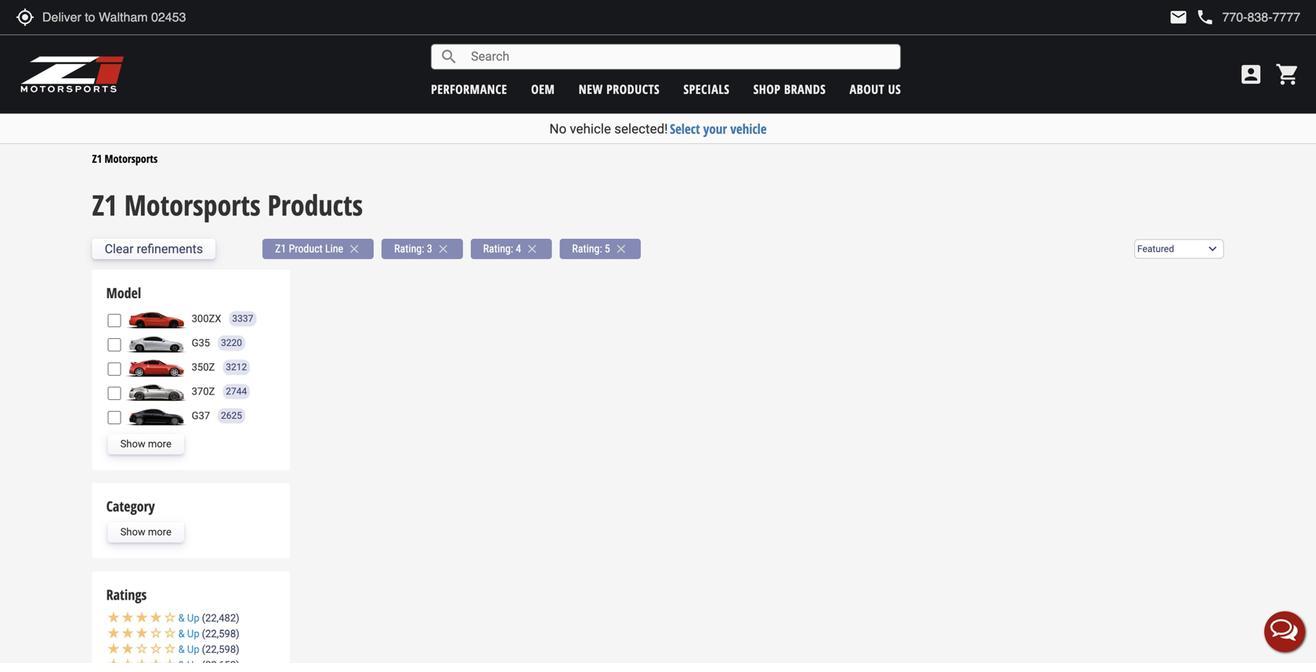 Task type: describe. For each thing, give the bounding box(es) containing it.
z1 motorsports products
[[92, 186, 363, 224]]

mail phone
[[1169, 8, 1215, 27]]

phone
[[1196, 8, 1215, 27]]

about
[[850, 81, 885, 98]]

select your vehicle link
[[670, 120, 767, 138]]

4
[[516, 242, 521, 255]]

rating: for rating: 3 close
[[394, 242, 424, 255]]

rating: for rating: 4 close
[[483, 242, 513, 255]]

z1 motorsports
[[92, 151, 158, 166]]

3212
[[226, 362, 247, 373]]

product
[[289, 242, 323, 255]]

z1 for z1 motorsports
[[92, 151, 102, 166]]

2 up from the top
[[187, 628, 199, 640]]

1 horizontal spatial vehicle
[[730, 120, 767, 138]]

300zx
[[192, 313, 221, 325]]

oem
[[531, 81, 555, 98]]

clear refinements
[[105, 242, 203, 257]]

about us
[[850, 81, 901, 98]]

products
[[268, 186, 363, 224]]

2 & up 22,598 from the top
[[178, 644, 236, 656]]

nissan 350z z33 2003 2004 2005 2006 2007 2008 2009 vq35de 3.5l revup rev up vq35hr nismo z1 motorsports image
[[125, 357, 188, 378]]

z1 inside z1 product line close
[[275, 242, 286, 255]]

shop
[[754, 81, 781, 98]]

3 up from the top
[[187, 644, 199, 656]]

search
[[440, 47, 459, 66]]

shop brands link
[[754, 81, 826, 98]]

vehicle inside the no vehicle selected! select your vehicle
[[570, 121, 611, 137]]

select
[[670, 120, 700, 138]]

g35
[[192, 337, 210, 349]]

new products link
[[579, 81, 660, 98]]

g37
[[192, 410, 210, 422]]

z1 product line close
[[275, 242, 361, 256]]

rating: 3 close
[[394, 242, 450, 256]]

performance link
[[431, 81, 507, 98]]

selected!
[[614, 121, 668, 137]]

close for rating: 4 close
[[525, 242, 539, 256]]

rating: for rating: 5 close
[[572, 242, 602, 255]]

1 & up 22,598 from the top
[[178, 628, 236, 640]]

shopping_cart
[[1276, 62, 1301, 87]]

370z
[[192, 386, 215, 398]]

2 & from the top
[[178, 628, 185, 640]]

3337
[[232, 314, 253, 325]]

new products
[[579, 81, 660, 98]]

2625
[[221, 411, 242, 422]]

mail link
[[1169, 8, 1188, 27]]

nissan 300zx z32 1990 1991 1992 1993 1994 1995 1996 vg30dett vg30de twin turbo non turbo z1 motorsports image
[[125, 309, 188, 329]]

2 22,598 from the top
[[205, 644, 236, 656]]

specials
[[684, 81, 730, 98]]

specials link
[[684, 81, 730, 98]]

account_box
[[1239, 62, 1264, 87]]

& up 22,482
[[178, 613, 236, 624]]

performance
[[431, 81, 507, 98]]



Task type: vqa. For each thing, say whether or not it's contained in the screenshot.
Motorsports related to Z1 Motorsports Products
yes



Task type: locate. For each thing, give the bounding box(es) containing it.
rating: 5 close
[[572, 242, 628, 256]]

motorsports for z1 motorsports
[[105, 151, 158, 166]]

no
[[550, 121, 567, 137]]

my_location
[[16, 8, 34, 27]]

0 vertical spatial show more button
[[108, 434, 184, 455]]

3 rating: from the left
[[572, 242, 602, 255]]

& up 22,598
[[178, 628, 236, 640], [178, 644, 236, 656]]

1 rating: from the left
[[394, 242, 424, 255]]

1 show more button from the top
[[108, 434, 184, 455]]

1 vertical spatial & up 22,598
[[178, 644, 236, 656]]

refinements
[[137, 242, 203, 257]]

oem link
[[531, 81, 555, 98]]

close right 4
[[525, 242, 539, 256]]

z1 motorsports logo image
[[20, 55, 125, 94]]

3
[[427, 242, 432, 255]]

22,482
[[205, 613, 236, 624]]

0 horizontal spatial vehicle
[[570, 121, 611, 137]]

rating: left 5
[[572, 242, 602, 255]]

more down infiniti g37 coupe sedan convertible v36 cv36 hv36 skyline 2008 2009 2010 2011 2012 2013 3.7l vq37vhr z1 motorsports image
[[148, 438, 171, 450]]

0 vertical spatial &
[[178, 613, 185, 624]]

rating: left 3
[[394, 242, 424, 255]]

1 vertical spatial z1
[[92, 186, 117, 224]]

1 vertical spatial show more button
[[108, 523, 184, 543]]

22,598
[[205, 628, 236, 640], [205, 644, 236, 656]]

2 show more from the top
[[120, 527, 171, 538]]

account_box link
[[1235, 62, 1268, 87]]

brands
[[784, 81, 826, 98]]

vehicle right no
[[570, 121, 611, 137]]

line
[[325, 242, 343, 255]]

4 close from the left
[[614, 242, 628, 256]]

close right line
[[347, 242, 361, 256]]

1 vertical spatial up
[[187, 628, 199, 640]]

1 close from the left
[[347, 242, 361, 256]]

1 vertical spatial more
[[148, 527, 171, 538]]

0 vertical spatial more
[[148, 438, 171, 450]]

1 up from the top
[[187, 613, 199, 624]]

0 horizontal spatial rating:
[[394, 242, 424, 255]]

no vehicle selected! select your vehicle
[[550, 120, 767, 138]]

None checkbox
[[108, 314, 121, 327], [108, 338, 121, 352], [108, 363, 121, 376], [108, 387, 121, 400], [108, 411, 121, 424], [108, 314, 121, 327], [108, 338, 121, 352], [108, 363, 121, 376], [108, 387, 121, 400], [108, 411, 121, 424]]

&
[[178, 613, 185, 624], [178, 628, 185, 640], [178, 644, 185, 656]]

new
[[579, 81, 603, 98]]

1 vertical spatial 22,598
[[205, 644, 236, 656]]

show more for second show more button from the top
[[120, 527, 171, 538]]

show
[[120, 438, 145, 450], [120, 527, 145, 538]]

clear
[[105, 242, 134, 257]]

1 vertical spatial &
[[178, 628, 185, 640]]

more for second show more button from the top
[[148, 527, 171, 538]]

3 close from the left
[[525, 242, 539, 256]]

show more button
[[108, 434, 184, 455], [108, 523, 184, 543]]

1 more from the top
[[148, 438, 171, 450]]

products
[[607, 81, 660, 98]]

phone link
[[1196, 8, 1301, 27]]

show down infiniti g37 coupe sedan convertible v36 cv36 hv36 skyline 2008 2009 2010 2011 2012 2013 3.7l vq37vhr z1 motorsports image
[[120, 438, 145, 450]]

0 vertical spatial motorsports
[[105, 151, 158, 166]]

vehicle right your
[[730, 120, 767, 138]]

show more
[[120, 438, 171, 450], [120, 527, 171, 538]]

0 vertical spatial show more
[[120, 438, 171, 450]]

5
[[605, 242, 610, 255]]

mail
[[1169, 8, 1188, 27]]

ratings
[[106, 586, 147, 605]]

z1 motorsports link
[[92, 151, 158, 166]]

1 horizontal spatial rating:
[[483, 242, 513, 255]]

z1 for z1 motorsports products
[[92, 186, 117, 224]]

vehicle
[[730, 120, 767, 138], [570, 121, 611, 137]]

rating: inside "rating: 3 close"
[[394, 242, 424, 255]]

1 vertical spatial motorsports
[[124, 186, 261, 224]]

more down category
[[148, 527, 171, 538]]

1 vertical spatial show more
[[120, 527, 171, 538]]

0 vertical spatial up
[[187, 613, 199, 624]]

us
[[888, 81, 901, 98]]

more
[[148, 438, 171, 450], [148, 527, 171, 538]]

close right 5
[[614, 242, 628, 256]]

close right 3
[[436, 242, 450, 256]]

up
[[187, 613, 199, 624], [187, 628, 199, 640], [187, 644, 199, 656]]

shop brands
[[754, 81, 826, 98]]

show more button down category
[[108, 523, 184, 543]]

your
[[703, 120, 727, 138]]

3 & from the top
[[178, 644, 185, 656]]

0 vertical spatial 22,598
[[205, 628, 236, 640]]

2 vertical spatial z1
[[275, 242, 286, 255]]

close for rating: 3 close
[[436, 242, 450, 256]]

0 vertical spatial show
[[120, 438, 145, 450]]

2 horizontal spatial rating:
[[572, 242, 602, 255]]

2 rating: from the left
[[483, 242, 513, 255]]

close for rating: 5 close
[[614, 242, 628, 256]]

show down category
[[120, 527, 145, 538]]

rating: inside rating: 5 close
[[572, 242, 602, 255]]

nissan 370z z34 2009 2010 2011 2012 2013 2014 2015 2016 2017 2018 2019 3.7l vq37vhr vhr nismo z1 motorsports image
[[125, 382, 188, 402]]

category
[[106, 497, 155, 516]]

1 vertical spatial show
[[120, 527, 145, 538]]

infiniti g35 coupe sedan v35 v36 skyline 2003 2004 2005 2006 2007 2008 3.5l vq35de revup rev up vq35hr z1 motorsports image
[[125, 333, 188, 354]]

more for first show more button from the top
[[148, 438, 171, 450]]

motorsports for z1 motorsports products
[[124, 186, 261, 224]]

2 close from the left
[[436, 242, 450, 256]]

infiniti g37 coupe sedan convertible v36 cv36 hv36 skyline 2008 2009 2010 2011 2012 2013 3.7l vq37vhr z1 motorsports image
[[125, 406, 188, 426]]

2 vertical spatial up
[[187, 644, 199, 656]]

close
[[347, 242, 361, 256], [436, 242, 450, 256], [525, 242, 539, 256], [614, 242, 628, 256]]

rating: 4 close
[[483, 242, 539, 256]]

model
[[106, 284, 141, 303]]

show more down category
[[120, 527, 171, 538]]

350z
[[192, 362, 215, 373]]

2 vertical spatial &
[[178, 644, 185, 656]]

rating: inside "rating: 4 close"
[[483, 242, 513, 255]]

2 show more button from the top
[[108, 523, 184, 543]]

1 show from the top
[[120, 438, 145, 450]]

2 show from the top
[[120, 527, 145, 538]]

0 vertical spatial z1
[[92, 151, 102, 166]]

2 more from the top
[[148, 527, 171, 538]]

3220
[[221, 338, 242, 349]]

Search search field
[[459, 45, 900, 69]]

show more button down infiniti g37 coupe sedan convertible v36 cv36 hv36 skyline 2008 2009 2010 2011 2012 2013 3.7l vq37vhr z1 motorsports image
[[108, 434, 184, 455]]

clear refinements button
[[92, 239, 216, 259]]

motorsports
[[105, 151, 158, 166], [124, 186, 261, 224]]

about us link
[[850, 81, 901, 98]]

1 show more from the top
[[120, 438, 171, 450]]

shopping_cart link
[[1272, 62, 1301, 87]]

2744
[[226, 386, 247, 397]]

1 22,598 from the top
[[205, 628, 236, 640]]

0 vertical spatial & up 22,598
[[178, 628, 236, 640]]

show more down infiniti g37 coupe sedan convertible v36 cv36 hv36 skyline 2008 2009 2010 2011 2012 2013 3.7l vq37vhr z1 motorsports image
[[120, 438, 171, 450]]

z1
[[92, 151, 102, 166], [92, 186, 117, 224], [275, 242, 286, 255]]

show more for first show more button from the top
[[120, 438, 171, 450]]

1 & from the top
[[178, 613, 185, 624]]

rating: left 4
[[483, 242, 513, 255]]

rating:
[[394, 242, 424, 255], [483, 242, 513, 255], [572, 242, 602, 255]]



